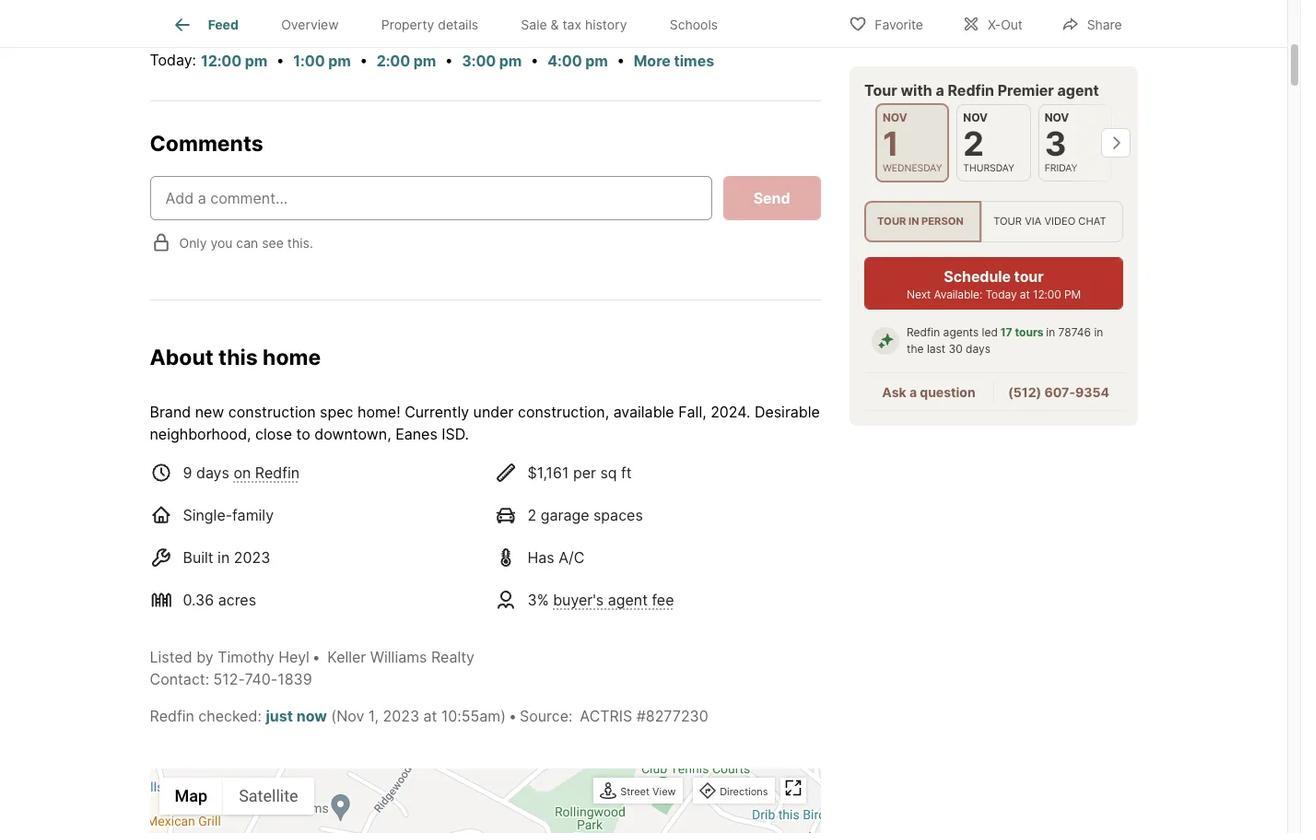 Task type: vqa. For each thing, say whether or not it's contained in the screenshot.
the $2,175,000
no



Task type: describe. For each thing, give the bounding box(es) containing it.
3 pm from the left
[[414, 52, 436, 70]]

map region
[[41, 665, 985, 833]]

construction,
[[518, 403, 609, 421]]

been
[[228, 14, 263, 32]]

1 vertical spatial agent
[[608, 591, 648, 609]]

fee
[[652, 591, 674, 609]]

single-
[[183, 506, 232, 524]]

schedule tour next available: today at 12:00 pm
[[906, 267, 1081, 302]]

&
[[551, 17, 559, 32]]

0 vertical spatial a
[[935, 81, 944, 100]]

video
[[1044, 215, 1075, 228]]

1
[[882, 124, 899, 164]]

view
[[653, 785, 676, 798]]

with
[[900, 81, 932, 100]]

• left 1:00
[[276, 50, 285, 69]]

tour for tour via video chat
[[993, 215, 1022, 228]]

property details tab
[[360, 3, 500, 47]]

ask a question
[[882, 385, 975, 400]]

redfin right 'on'
[[255, 463, 300, 482]]

times
[[674, 52, 715, 70]]

home
[[263, 345, 321, 371]]

next image
[[1101, 128, 1130, 158]]

heyl
[[279, 648, 310, 666]]

4 pm from the left
[[499, 52, 522, 70]]

• left 4:00
[[531, 50, 539, 69]]

tour in person
[[877, 215, 963, 228]]

5 pm from the left
[[585, 52, 608, 70]]

• right heyl
[[312, 648, 321, 666]]

available:
[[934, 288, 982, 302]]

available
[[614, 403, 674, 421]]

nov 3 friday
[[1044, 111, 1077, 174]]

Add a comment... text field
[[165, 187, 697, 209]]

9
[[183, 463, 192, 482]]

led
[[982, 326, 998, 339]]

at inside schedule tour next available: today at 12:00 pm
[[1020, 288, 1030, 302]]

17
[[1000, 326, 1012, 339]]

(512)
[[1008, 385, 1041, 400]]

about this home
[[150, 345, 321, 371]]

2024.
[[711, 403, 751, 421]]

1:00 pm button
[[292, 49, 352, 73]]

1 horizontal spatial 2023
[[383, 707, 419, 725]]

before
[[457, 14, 502, 32]]

brand
[[150, 403, 191, 421]]

desirable
[[755, 403, 820, 421]]

redfin checked: just now (nov 1, 2023 at 10:55am) • source: actris # 8277230
[[150, 707, 709, 725]]

8277230
[[646, 707, 709, 725]]

3% buyer's agent fee
[[528, 591, 674, 609]]

directions
[[720, 785, 768, 798]]

chat
[[1078, 215, 1106, 228]]

street view button
[[596, 780, 681, 805]]

2 garage spaces
[[528, 506, 643, 524]]

• left source:
[[509, 707, 517, 725]]

times.
[[362, 14, 404, 32]]

fall,
[[679, 403, 707, 421]]

1 vertical spatial 2
[[528, 506, 537, 524]]

607-
[[1044, 385, 1075, 400]]

78746
[[1058, 326, 1091, 339]]

new
[[195, 403, 224, 421]]

buyer's
[[553, 591, 604, 609]]

redfin up the
[[906, 326, 940, 339]]

single-family
[[183, 506, 274, 524]]

it's
[[203, 14, 223, 32]]

3
[[1044, 124, 1066, 164]]

satellite
[[239, 787, 298, 806]]

can
[[236, 235, 258, 250]]

• left more
[[617, 50, 625, 69]]

property
[[381, 17, 434, 32]]

only you can see this.
[[179, 235, 313, 250]]

0 vertical spatial 2023
[[234, 548, 270, 567]]

tour for tour in person
[[877, 215, 906, 228]]

details
[[438, 17, 478, 32]]

sq
[[600, 463, 617, 482]]

x-
[[988, 16, 1001, 32]]

it's
[[506, 14, 526, 32]]

4:00 pm button
[[547, 49, 609, 73]]

the
[[906, 342, 924, 356]]

by
[[196, 648, 214, 666]]

1,
[[368, 707, 379, 725]]

history
[[585, 17, 627, 32]]

sale & tax history tab
[[500, 3, 648, 47]]

nov for 2
[[963, 111, 988, 124]]

days inside in the last 30 days
[[966, 342, 990, 356]]

$1,161
[[528, 463, 569, 482]]

in right built
[[218, 548, 230, 567]]

in the last 30 days
[[906, 326, 1103, 356]]

favorite
[[875, 16, 923, 32]]

tours
[[1015, 326, 1043, 339]]

in right tours
[[1046, 326, 1055, 339]]

contact:
[[150, 670, 209, 688]]

acres
[[218, 591, 256, 609]]

about
[[150, 345, 214, 371]]

• left 2:00
[[360, 50, 368, 69]]

out
[[1001, 16, 1023, 32]]

tour with a redfin premier agent
[[864, 81, 1099, 100]]

list box containing tour in person
[[864, 201, 1123, 243]]

built
[[183, 548, 213, 567]]

overview
[[281, 17, 339, 32]]

nov 1 wednesday
[[882, 111, 942, 174]]

30
[[948, 342, 962, 356]]

overview tab
[[260, 3, 360, 47]]

today: 12:00 pm • 1:00 pm • 2:00 pm • 3:00 pm • 4:00 pm • more times
[[150, 50, 715, 70]]

realty
[[431, 648, 475, 666]]

nov for 1
[[882, 111, 907, 124]]

has a/c
[[528, 548, 585, 567]]

map button
[[159, 778, 223, 815]]

2:00
[[377, 52, 410, 70]]

tab list containing feed
[[150, 0, 754, 47]]



Task type: locate. For each thing, give the bounding box(es) containing it.
740-
[[245, 670, 278, 688]]

keller
[[328, 648, 366, 666]]

comments
[[150, 131, 263, 157]]

ft
[[621, 463, 632, 482]]

1 horizontal spatial 12:00
[[1033, 288, 1061, 302]]

0 horizontal spatial agent
[[608, 591, 648, 609]]

10:55am)
[[441, 707, 506, 725]]

3%
[[528, 591, 549, 609]]

tour
[[408, 14, 440, 32], [864, 81, 897, 100], [877, 215, 906, 228], [993, 215, 1022, 228]]

2 nov from the left
[[963, 111, 988, 124]]

agent right premier at the right
[[1057, 81, 1099, 100]]

agent left fee
[[608, 591, 648, 609]]

tour left person
[[877, 215, 906, 228]]

menu bar containing map
[[159, 778, 314, 815]]

1 vertical spatial 12:00
[[1033, 288, 1061, 302]]

pm right 4:00
[[585, 52, 608, 70]]

#
[[637, 707, 646, 725]]

schools tab
[[648, 3, 739, 47]]

neighborhood,
[[150, 425, 251, 443]]

pm down been
[[245, 52, 268, 70]]

at down tour
[[1020, 288, 1030, 302]]

0.36
[[183, 591, 214, 609]]

per
[[573, 463, 596, 482]]

1 nov from the left
[[882, 111, 907, 124]]

0 horizontal spatial at
[[424, 707, 437, 725]]

nov for 3
[[1044, 111, 1069, 124]]

gone!
[[530, 14, 569, 32]]

1 vertical spatial a
[[909, 385, 917, 400]]

tab list
[[150, 0, 754, 47]]

close
[[255, 425, 292, 443]]

a right ask
[[909, 385, 917, 400]]

days right 9
[[196, 463, 229, 482]]

wednesday
[[882, 162, 942, 174]]

pm
[[245, 52, 268, 70], [328, 52, 351, 70], [414, 52, 436, 70], [499, 52, 522, 70], [585, 52, 608, 70]]

tour via video chat
[[993, 215, 1106, 228]]

2 pm from the left
[[328, 52, 351, 70]]

source:
[[520, 707, 573, 725]]

schools
[[670, 17, 718, 32]]

2 down 'tour with a redfin premier agent'
[[963, 124, 984, 164]]

pm right 3:00
[[499, 52, 522, 70]]

0 vertical spatial days
[[966, 342, 990, 356]]

to
[[296, 425, 310, 443]]

you
[[210, 235, 233, 250]]

2 left the garage
[[528, 506, 537, 524]]

2023 down family
[[234, 548, 270, 567]]

1 horizontal spatial at
[[1020, 288, 1030, 302]]

in inside in the last 30 days
[[1094, 326, 1103, 339]]

2 horizontal spatial nov
[[1044, 111, 1069, 124]]

tax
[[563, 17, 582, 32]]

9 days on redfin
[[183, 463, 300, 482]]

property details
[[381, 17, 478, 32]]

2023
[[234, 548, 270, 567], [383, 707, 419, 725]]

family
[[232, 506, 274, 524]]

friday
[[1044, 162, 1077, 174]]

in left person
[[908, 215, 919, 228]]

nov inside nov 1 wednesday
[[882, 111, 907, 124]]

nov down 'tour with a redfin premier agent'
[[963, 111, 988, 124]]

ask
[[882, 385, 906, 400]]

sale
[[521, 17, 547, 32]]

1 horizontal spatial agent
[[1057, 81, 1099, 100]]

list box
[[864, 201, 1123, 243]]

directions button
[[695, 780, 773, 805]]

pm right 2:00
[[414, 52, 436, 70]]

redfin
[[947, 81, 994, 100], [906, 326, 940, 339], [255, 463, 300, 482], [150, 707, 194, 725]]

3 nov from the left
[[1044, 111, 1069, 124]]

0 horizontal spatial 2
[[528, 506, 537, 524]]

in right 78746 on the right
[[1094, 326, 1103, 339]]

4:00
[[548, 52, 582, 70]]

redfin down contact:
[[150, 707, 194, 725]]

0 vertical spatial 2
[[963, 124, 984, 164]]

0 horizontal spatial nov
[[882, 111, 907, 124]]

tour left "with"
[[864, 81, 897, 100]]

1,205
[[321, 14, 358, 32]]

0 horizontal spatial a
[[909, 385, 917, 400]]

now
[[296, 707, 327, 725]]

None button
[[875, 103, 949, 183], [957, 104, 1031, 182], [1038, 104, 1112, 182], [875, 103, 949, 183], [957, 104, 1031, 182], [1038, 104, 1112, 182]]

premier
[[997, 81, 1054, 100]]

0 vertical spatial at
[[1020, 288, 1030, 302]]

tour left the 'it'
[[408, 14, 440, 32]]

•
[[276, 50, 285, 69], [360, 50, 368, 69], [445, 50, 453, 69], [531, 50, 539, 69], [617, 50, 625, 69], [312, 648, 321, 666], [509, 707, 517, 725]]

garage
[[541, 506, 589, 524]]

share
[[1087, 16, 1122, 32]]

has
[[528, 548, 555, 567]]

1 vertical spatial at
[[424, 707, 437, 725]]

redfin right "with"
[[947, 81, 994, 100]]

tour
[[1014, 267, 1043, 286]]

send
[[754, 189, 790, 208]]

feed link
[[171, 14, 239, 36]]

0 vertical spatial agent
[[1057, 81, 1099, 100]]

this.
[[287, 235, 313, 250]]

see
[[262, 235, 284, 250]]

12:00
[[201, 52, 242, 70], [1033, 288, 1061, 302]]

0 horizontal spatial days
[[196, 463, 229, 482]]

at left 10:55am)
[[424, 707, 437, 725]]

nov inside "nov 3 friday"
[[1044, 111, 1069, 124]]

feed
[[208, 17, 239, 32]]

more times link
[[634, 52, 715, 70]]

favorite button
[[833, 4, 939, 42]]

listed
[[150, 648, 192, 666]]

2023 right 1,
[[383, 707, 419, 725]]

menu bar
[[159, 778, 314, 815]]

share button
[[1046, 4, 1138, 42]]

nov inside nov 2 thursday
[[963, 111, 988, 124]]

0 horizontal spatial 2023
[[234, 548, 270, 567]]

a/c
[[559, 548, 585, 567]]

williams
[[370, 648, 427, 666]]

2
[[963, 124, 984, 164], [528, 506, 537, 524]]

1 horizontal spatial days
[[966, 342, 990, 356]]

12:00 left pm
[[1033, 288, 1061, 302]]

tour for tour with a redfin premier agent
[[864, 81, 897, 100]]

12:00 inside today: 12:00 pm • 1:00 pm • 2:00 pm • 3:00 pm • 4:00 pm • more times
[[201, 52, 242, 70]]

on redfin link
[[234, 463, 300, 482]]

only
[[179, 235, 207, 250]]

street
[[621, 785, 650, 798]]

12:00 inside schedule tour next available: today at 12:00 pm
[[1033, 288, 1061, 302]]

tour left via
[[993, 215, 1022, 228]]

0 vertical spatial 12:00
[[201, 52, 242, 70]]

pm right 1:00
[[328, 52, 351, 70]]

(nov
[[331, 707, 364, 725]]

0 horizontal spatial 12:00
[[201, 52, 242, 70]]

brand new construction spec home! currently under construction, available fall, 2024. desirable neighborhood, close to downtown, eanes isd.
[[150, 403, 820, 443]]

1 vertical spatial days
[[196, 463, 229, 482]]

x-out button
[[946, 4, 1038, 42]]

1 pm from the left
[[245, 52, 268, 70]]

next
[[906, 288, 931, 302]]

nov down "with"
[[882, 111, 907, 124]]

a right "with"
[[935, 81, 944, 100]]

spaces
[[594, 506, 643, 524]]

days
[[966, 342, 990, 356], [196, 463, 229, 482]]

1:00
[[293, 52, 325, 70]]

1 horizontal spatial a
[[935, 81, 944, 100]]

nov down premier at the right
[[1044, 111, 1069, 124]]

built in 2023
[[183, 548, 270, 567]]

nov 2 thursday
[[963, 111, 1014, 174]]

checked:
[[198, 707, 262, 725]]

in inside list box
[[908, 215, 919, 228]]

days down led
[[966, 342, 990, 356]]

timothy
[[218, 648, 274, 666]]

1 horizontal spatial nov
[[963, 111, 988, 124]]

satellite button
[[223, 778, 314, 815]]

1 vertical spatial 2023
[[383, 707, 419, 725]]

(512) 607-9354
[[1008, 385, 1109, 400]]

spec
[[320, 403, 353, 421]]

$1,161 per sq ft
[[528, 463, 632, 482]]

2 inside nov 2 thursday
[[963, 124, 984, 164]]

(512) 607-9354 link
[[1008, 385, 1109, 400]]

• left 3:00
[[445, 50, 453, 69]]

listed by timothy heyl • keller williams realty
[[150, 648, 475, 666]]

person
[[921, 215, 963, 228]]

today
[[985, 288, 1017, 302]]

it's been viewed 1,205 times. tour it before it's gone!
[[203, 14, 569, 32]]

1 horizontal spatial 2
[[963, 124, 984, 164]]

12:00 down feed
[[201, 52, 242, 70]]

nov
[[882, 111, 907, 124], [963, 111, 988, 124], [1044, 111, 1069, 124]]

redfin agents led 17 tours in 78746
[[906, 326, 1091, 339]]



